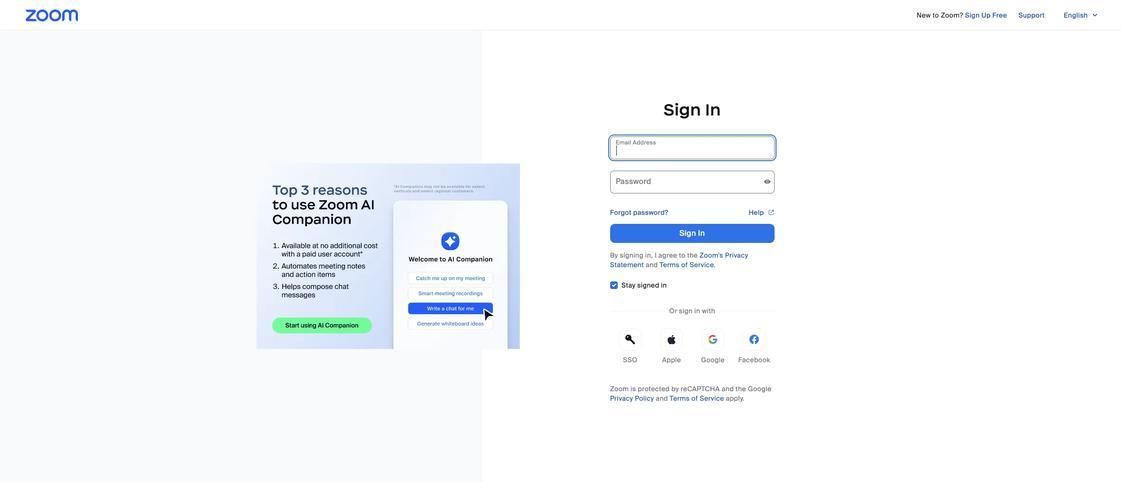 Task type: describe. For each thing, give the bounding box(es) containing it.
0 vertical spatial and
[[646, 260, 658, 269]]

in,
[[645, 251, 653, 259]]

forgot password? button
[[610, 208, 669, 217]]

in for sign
[[695, 306, 701, 315]]

terms of service link for by
[[670, 394, 724, 402]]

0 vertical spatial sign in
[[664, 99, 721, 120]]

statement
[[610, 260, 644, 269]]

help button
[[749, 205, 775, 220]]

by
[[610, 251, 618, 259]]

zoom logo image
[[26, 10, 78, 21]]

zoom's
[[700, 251, 724, 259]]

apple
[[662, 355, 681, 364]]

0 horizontal spatial to
[[679, 251, 686, 259]]

Password password field
[[610, 170, 775, 193]]

protected
[[638, 384, 670, 393]]

terms of service link for service
[[660, 260, 714, 269]]

or sign in with
[[670, 306, 716, 315]]

google inside button
[[701, 355, 725, 364]]

sign in inside button
[[680, 228, 705, 238]]

is
[[631, 384, 636, 393]]

0 vertical spatial terms
[[660, 260, 680, 269]]

up
[[982, 11, 991, 19]]

by signing in, i agree to the
[[610, 251, 700, 259]]

the for and
[[736, 384, 746, 393]]

english button
[[1057, 8, 1106, 23]]

0 vertical spatial service
[[690, 260, 714, 269]]

by
[[672, 384, 679, 393]]

or
[[670, 306, 678, 315]]

signed
[[638, 281, 660, 289]]

Email Address email field
[[610, 136, 775, 159]]

signing
[[620, 251, 644, 259]]

zoom?
[[941, 11, 964, 19]]

down image
[[1092, 10, 1099, 20]]

apple image
[[667, 334, 677, 344]]

forgot
[[610, 208, 632, 217]]

agree
[[659, 251, 678, 259]]

help
[[749, 208, 764, 217]]

policy
[[635, 394, 654, 402]]

support
[[1019, 11, 1045, 19]]

service inside the zoom is protected by recaptcha and the google privacy policy and terms of service apply.
[[700, 394, 724, 402]]

password
[[616, 176, 651, 186]]

support link
[[1019, 8, 1045, 23]]



Task type: locate. For each thing, give the bounding box(es) containing it.
privacy
[[725, 251, 749, 259], [610, 394, 633, 402]]

1 horizontal spatial to
[[933, 11, 939, 19]]

1 vertical spatial sign in
[[680, 228, 705, 238]]

1 vertical spatial of
[[692, 394, 698, 402]]

in
[[661, 281, 667, 289], [695, 306, 701, 315]]

1 vertical spatial and
[[722, 384, 734, 393]]

0 horizontal spatial in
[[661, 281, 667, 289]]

google up recaptcha
[[701, 355, 725, 364]]

of inside the zoom is protected by recaptcha and the google privacy policy and terms of service apply.
[[692, 394, 698, 402]]

0 vertical spatial the
[[688, 251, 698, 259]]

0 vertical spatial terms of service link
[[660, 260, 714, 269]]

sign in
[[664, 99, 721, 120], [680, 228, 705, 238]]

1 vertical spatial the
[[736, 384, 746, 393]]

0 horizontal spatial the
[[688, 251, 698, 259]]

and
[[646, 260, 658, 269], [722, 384, 734, 393], [656, 394, 668, 402]]

google down facebook
[[748, 384, 772, 393]]

stay
[[622, 281, 636, 289]]

new
[[917, 11, 931, 19]]

0 vertical spatial sign
[[965, 11, 980, 19]]

in for signed
[[661, 281, 667, 289]]

privacy down the zoom
[[610, 394, 633, 402]]

and up apply.
[[722, 384, 734, 393]]

1 vertical spatial in
[[698, 228, 705, 238]]

service down zoom's
[[690, 260, 714, 269]]

sign
[[679, 306, 693, 315]]

terms
[[660, 260, 680, 269], [670, 394, 690, 402]]

privacy inside zoom's privacy statement
[[725, 251, 749, 259]]

1 vertical spatial privacy
[[610, 394, 633, 402]]

english
[[1064, 11, 1088, 19]]

the up 'and terms of service .'
[[688, 251, 698, 259]]

0 horizontal spatial of
[[682, 260, 688, 269]]

to up 'and terms of service .'
[[679, 251, 686, 259]]

of
[[682, 260, 688, 269], [692, 394, 698, 402]]

0 horizontal spatial google
[[701, 355, 725, 364]]

the for to
[[688, 251, 698, 259]]

service down recaptcha
[[700, 394, 724, 402]]

in up "email address" email field
[[705, 99, 721, 120]]

privacy inside the zoom is protected by recaptcha and the google privacy policy and terms of service apply.
[[610, 394, 633, 402]]

0 vertical spatial of
[[682, 260, 688, 269]]

1 horizontal spatial in
[[695, 306, 701, 315]]

terms down agree
[[660, 260, 680, 269]]

free
[[993, 11, 1008, 19]]

sign in up zoom's
[[680, 228, 705, 238]]

terms of service link down recaptcha
[[670, 394, 724, 402]]

1 horizontal spatial google
[[748, 384, 772, 393]]

1 vertical spatial terms of service link
[[670, 394, 724, 402]]

privacy right zoom's
[[725, 251, 749, 259]]

forgot password?
[[610, 208, 669, 217]]

google inside the zoom is protected by recaptcha and the google privacy policy and terms of service apply.
[[748, 384, 772, 393]]

sign in up "email address" email field
[[664, 99, 721, 120]]

with
[[702, 306, 716, 315]]

sso
[[623, 355, 638, 364]]

and down in,
[[646, 260, 658, 269]]

1 vertical spatial in
[[695, 306, 701, 315]]

1 vertical spatial to
[[679, 251, 686, 259]]

2 vertical spatial sign
[[680, 228, 696, 238]]

zoom is protected by recaptcha and the google privacy policy and terms of service apply.
[[610, 384, 772, 402]]

new to zoom? sign up free
[[917, 11, 1008, 19]]

zoom's privacy statement
[[610, 251, 749, 269]]

to right new
[[933, 11, 939, 19]]

1 vertical spatial sign
[[664, 99, 701, 120]]

sign up free button
[[965, 8, 1008, 23]]

1 horizontal spatial privacy
[[725, 251, 749, 259]]

address
[[633, 139, 656, 146]]

sso button
[[610, 328, 651, 369]]

0 vertical spatial in
[[705, 99, 721, 120]]

sign inside button
[[680, 228, 696, 238]]

sign up zoom's privacy statement link
[[680, 228, 696, 238]]

terms inside the zoom is protected by recaptcha and the google privacy policy and terms of service apply.
[[670, 394, 690, 402]]

0 vertical spatial in
[[661, 281, 667, 289]]

in inside button
[[698, 228, 705, 238]]

terms of service link down agree
[[660, 260, 714, 269]]

terms down by
[[670, 394, 690, 402]]

zoom's privacy statement link
[[610, 251, 749, 269]]

terms of service link
[[660, 260, 714, 269], [670, 394, 724, 402]]

sign up "email address" email field
[[664, 99, 701, 120]]

to
[[933, 11, 939, 19], [679, 251, 686, 259]]

and terms of service .
[[644, 260, 716, 269]]

service
[[690, 260, 714, 269], [700, 394, 724, 402]]

stay signed in
[[622, 281, 667, 289]]

sign left up at the top of page
[[965, 11, 980, 19]]

zoom
[[610, 384, 629, 393]]

i
[[655, 251, 657, 259]]

google
[[701, 355, 725, 364], [748, 384, 772, 393]]

recaptcha
[[681, 384, 720, 393]]

0 vertical spatial google
[[701, 355, 725, 364]]

and down protected at the bottom right of the page
[[656, 394, 668, 402]]

password?
[[634, 208, 669, 217]]

apply.
[[726, 394, 745, 402]]

sign
[[965, 11, 980, 19], [664, 99, 701, 120], [680, 228, 696, 238]]

in up zoom's
[[698, 228, 705, 238]]

0 vertical spatial privacy
[[725, 251, 749, 259]]

sign in button
[[610, 224, 775, 243]]

1 vertical spatial terms
[[670, 394, 690, 402]]

google button
[[693, 328, 733, 369]]

1 horizontal spatial of
[[692, 394, 698, 402]]

0 vertical spatial to
[[933, 11, 939, 19]]

1 horizontal spatial the
[[736, 384, 746, 393]]

2 vertical spatial and
[[656, 394, 668, 402]]

email
[[616, 139, 632, 146]]

the inside the zoom is protected by recaptcha and the google privacy policy and terms of service apply.
[[736, 384, 746, 393]]

0 horizontal spatial privacy
[[610, 394, 633, 402]]

window new image
[[768, 208, 775, 217]]

in right signed
[[661, 281, 667, 289]]

1 vertical spatial service
[[700, 394, 724, 402]]

facebook
[[739, 355, 771, 364]]

in
[[705, 99, 721, 120], [698, 228, 705, 238]]

email address
[[616, 139, 656, 146]]

privacy policy link
[[610, 394, 654, 402]]

in left with
[[695, 306, 701, 315]]

facebook button
[[734, 328, 775, 369]]

1 vertical spatial google
[[748, 384, 772, 393]]

apple button
[[652, 328, 692, 369]]

the
[[688, 251, 698, 259], [736, 384, 746, 393]]

start using zoom ai companion image
[[256, 164, 520, 349]]

.
[[714, 260, 716, 269]]

the up apply.
[[736, 384, 746, 393]]



Task type: vqa. For each thing, say whether or not it's contained in the screenshot.
Close image
no



